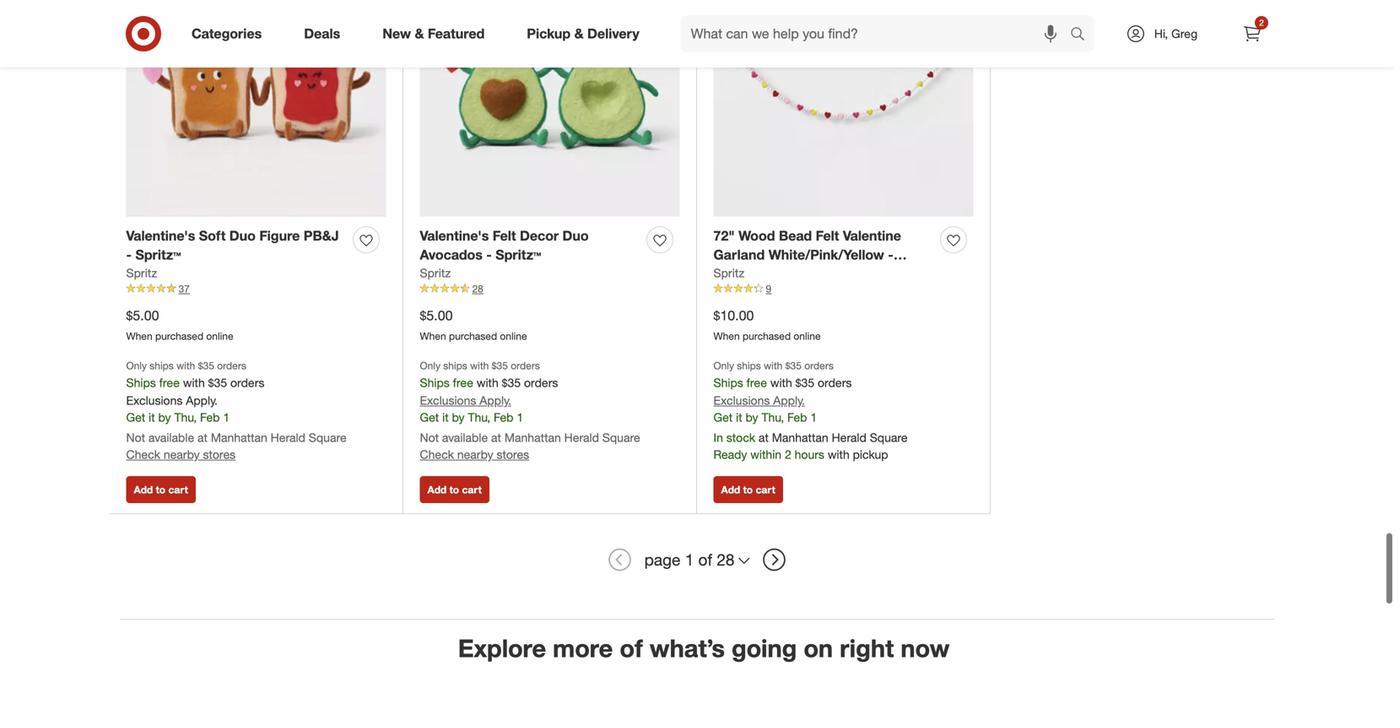 Task type: locate. For each thing, give the bounding box(es) containing it.
1 spritz link from the left
[[126, 265, 157, 282]]

2 horizontal spatial add to cart button
[[714, 476, 783, 503]]

0 horizontal spatial cart
[[168, 483, 188, 496]]

1 horizontal spatial spritz link
[[420, 265, 451, 282]]

1 nearby from the left
[[164, 447, 200, 462]]

2 only ships with $35 orders ships free with $35 orders exclusions apply. get it by thu, feb 1 not available at manhattan herald square check nearby stores from the left
[[420, 359, 640, 462]]

1 valentine's from the left
[[126, 227, 195, 244]]

only
[[126, 359, 147, 372], [420, 359, 441, 372], [714, 359, 734, 372]]

online for decor
[[500, 330, 527, 342]]

1 horizontal spatial only
[[420, 359, 441, 372]]

$35
[[198, 359, 214, 372], [492, 359, 508, 372], [786, 359, 802, 372], [208, 375, 227, 390], [502, 375, 521, 390], [796, 375, 815, 390]]

2 horizontal spatial feb
[[788, 410, 807, 425]]

1 for valentine's soft duo figure pb&j - spritz™
[[223, 410, 230, 425]]

1 horizontal spatial by
[[452, 410, 465, 425]]

exclusions apply. button
[[126, 392, 218, 409], [420, 392, 511, 409], [714, 392, 805, 409]]

2 horizontal spatial spritz link
[[714, 265, 745, 282]]

exclusions for valentine's felt decor duo avocados - spritz™
[[420, 393, 476, 408]]

3 when from the left
[[714, 330, 740, 342]]

1 horizontal spatial online
[[500, 330, 527, 342]]

available for valentine's felt decor duo avocados - spritz™
[[442, 430, 488, 445]]

2 exclusions from the left
[[420, 393, 476, 408]]

0 horizontal spatial $5.00 when purchased online
[[126, 307, 233, 342]]

3 purchased from the left
[[743, 330, 791, 342]]

1 horizontal spatial thu,
[[468, 410, 491, 425]]

spritz
[[126, 266, 157, 280], [420, 266, 451, 280], [714, 266, 745, 280]]

2 horizontal spatial cart
[[756, 483, 776, 496]]

add for 72" wood bead felt valentine garland white/pink/yellow - spritz™
[[721, 483, 741, 496]]

0 horizontal spatial ships
[[150, 359, 174, 372]]

3 get from the left
[[714, 410, 733, 425]]

2 not from the left
[[420, 430, 439, 445]]

duo
[[229, 227, 256, 244], [563, 227, 589, 244]]

1 horizontal spatial square
[[603, 430, 640, 445]]

3 to from the left
[[743, 483, 753, 496]]

28 right page on the bottom of the page
[[717, 550, 735, 569]]

purchased down 37
[[155, 330, 204, 342]]

0 horizontal spatial -
[[126, 247, 132, 263]]

2 horizontal spatial get
[[714, 410, 733, 425]]

spritz™ for felt
[[496, 247, 541, 263]]

stores for valentine's soft duo figure pb&j - spritz™
[[203, 447, 236, 462]]

square
[[309, 430, 347, 445], [603, 430, 640, 445], [870, 430, 908, 445]]

figure
[[259, 227, 300, 244]]

9
[[766, 282, 772, 295]]

purchased inside '$10.00 when purchased online'
[[743, 330, 791, 342]]

1 horizontal spatial ships
[[420, 375, 450, 390]]

- inside valentine's soft duo figure pb&j - spritz™
[[126, 247, 132, 263]]

1 horizontal spatial when
[[420, 330, 446, 342]]

cart
[[168, 483, 188, 496], [462, 483, 482, 496], [756, 483, 776, 496]]

purchased down $10.00
[[743, 330, 791, 342]]

1 horizontal spatial at
[[491, 430, 501, 445]]

2 - from the left
[[486, 247, 492, 263]]

0 horizontal spatial spritz™
[[135, 247, 181, 263]]

thu, inside only ships with $35 orders ships free with $35 orders exclusions apply. get it by thu, feb 1 in stock at  manhattan herald square ready within 2 hours with pickup
[[762, 410, 784, 425]]

0 horizontal spatial 2
[[785, 447, 792, 462]]

0 horizontal spatial &
[[415, 25, 424, 42]]

&
[[415, 25, 424, 42], [575, 25, 584, 42]]

1 free from the left
[[159, 375, 180, 390]]

0 horizontal spatial to
[[156, 483, 166, 496]]

2 horizontal spatial apply.
[[773, 393, 805, 408]]

1 feb from the left
[[200, 410, 220, 425]]

3 exclusions apply. button from the left
[[714, 392, 805, 409]]

1 to from the left
[[156, 483, 166, 496]]

2 add from the left
[[428, 483, 447, 496]]

2 by from the left
[[452, 410, 465, 425]]

valentine's felt decor duo avocados - spritz™ image
[[420, 0, 680, 216], [420, 0, 680, 216]]

1 spritz from the left
[[126, 266, 157, 280]]

1 horizontal spatial manhattan
[[505, 430, 561, 445]]

2 online from the left
[[500, 330, 527, 342]]

greg
[[1172, 26, 1198, 41]]

1 get from the left
[[126, 410, 145, 425]]

0 horizontal spatial by
[[158, 410, 171, 425]]

online down 9 link
[[794, 330, 821, 342]]

1 horizontal spatial stores
[[497, 447, 529, 462]]

purchased
[[155, 330, 204, 342], [449, 330, 497, 342], [743, 330, 791, 342]]

spritz for valentine's soft duo figure pb&j - spritz™
[[126, 266, 157, 280]]

1 apply. from the left
[[186, 393, 218, 408]]

2 to from the left
[[450, 483, 459, 496]]

3 spritz link from the left
[[714, 265, 745, 282]]

manhattan inside only ships with $35 orders ships free with $35 orders exclusions apply. get it by thu, feb 1 in stock at  manhattan herald square ready within 2 hours with pickup
[[772, 430, 829, 445]]

1 ships from the left
[[150, 359, 174, 372]]

1 inside only ships with $35 orders ships free with $35 orders exclusions apply. get it by thu, feb 1 in stock at  manhattan herald square ready within 2 hours with pickup
[[811, 410, 817, 425]]

duo right soft
[[229, 227, 256, 244]]

1 online from the left
[[206, 330, 233, 342]]

page 1 of 28 button
[[637, 541, 758, 578]]

$5.00 for valentine's soft duo figure pb&j - spritz™
[[126, 307, 159, 324]]

1 vertical spatial 28
[[717, 550, 735, 569]]

valentine's up avocados
[[420, 227, 489, 244]]

duo right decor
[[563, 227, 589, 244]]

nearby for valentine's felt decor duo avocados - spritz™
[[457, 447, 494, 462]]

of
[[699, 550, 712, 569], [620, 633, 643, 663]]

available
[[149, 430, 194, 445], [442, 430, 488, 445]]

0 horizontal spatial 28
[[472, 282, 484, 295]]

2 horizontal spatial purchased
[[743, 330, 791, 342]]

add to cart
[[134, 483, 188, 496], [428, 483, 482, 496], [721, 483, 776, 496]]

2 ships from the left
[[443, 359, 467, 372]]

at inside only ships with $35 orders ships free with $35 orders exclusions apply. get it by thu, feb 1 in stock at  manhattan herald square ready within 2 hours with pickup
[[759, 430, 769, 445]]

2 purchased from the left
[[449, 330, 497, 342]]

0 horizontal spatial apply.
[[186, 393, 218, 408]]

3 herald from the left
[[832, 430, 867, 445]]

3 only from the left
[[714, 359, 734, 372]]

not for valentine's soft duo figure pb&j - spritz™
[[126, 430, 145, 445]]

soft
[[199, 227, 226, 244]]

2 feb from the left
[[494, 410, 514, 425]]

2 nearby from the left
[[457, 447, 494, 462]]

with
[[176, 359, 195, 372], [470, 359, 489, 372], [764, 359, 783, 372], [183, 375, 205, 390], [477, 375, 499, 390], [771, 375, 792, 390], [828, 447, 850, 462]]

get
[[126, 410, 145, 425], [420, 410, 439, 425], [714, 410, 733, 425]]

$10.00 when purchased online
[[714, 307, 821, 342]]

2 horizontal spatial when
[[714, 330, 740, 342]]

2
[[1260, 17, 1264, 28], [785, 447, 792, 462]]

1 horizontal spatial ships
[[443, 359, 467, 372]]

deals
[[304, 25, 340, 42]]

3 apply. from the left
[[773, 393, 805, 408]]

0 horizontal spatial purchased
[[155, 330, 204, 342]]

spritz link
[[126, 265, 157, 282], [420, 265, 451, 282], [714, 265, 745, 282]]

apply. inside only ships with $35 orders ships free with $35 orders exclusions apply. get it by thu, feb 1 in stock at  manhattan herald square ready within 2 hours with pickup
[[773, 393, 805, 408]]

1 add to cart button from the left
[[126, 476, 196, 503]]

2 horizontal spatial free
[[747, 375, 767, 390]]

0 horizontal spatial only ships with $35 orders ships free with $35 orders exclusions apply. get it by thu, feb 1 not available at manhattan herald square check nearby stores
[[126, 359, 347, 462]]

online down 28 link
[[500, 330, 527, 342]]

ships
[[150, 359, 174, 372], [443, 359, 467, 372], [737, 359, 761, 372]]

0 horizontal spatial valentine's
[[126, 227, 195, 244]]

2 spritz link from the left
[[420, 265, 451, 282]]

2 horizontal spatial ships
[[714, 375, 744, 390]]

1 exclusions apply. button from the left
[[126, 392, 218, 409]]

1 horizontal spatial duo
[[563, 227, 589, 244]]

purchased for 72" wood bead felt valentine garland white/pink/yellow - spritz™
[[743, 330, 791, 342]]

exclusions apply. button for 72" wood bead felt valentine garland white/pink/yellow - spritz™
[[714, 392, 805, 409]]

by inside only ships with $35 orders ships free with $35 orders exclusions apply. get it by thu, feb 1 in stock at  manhattan herald square ready within 2 hours with pickup
[[746, 410, 759, 425]]

exclusions apply. button for valentine's soft duo figure pb&j - spritz™
[[126, 392, 218, 409]]

spritz™
[[135, 247, 181, 263], [496, 247, 541, 263], [714, 266, 759, 282]]

3 - from the left
[[888, 247, 894, 263]]

by
[[158, 410, 171, 425], [452, 410, 465, 425], [746, 410, 759, 425]]

not
[[126, 430, 145, 445], [420, 430, 439, 445]]

2 horizontal spatial spritz
[[714, 266, 745, 280]]

check
[[126, 447, 160, 462], [420, 447, 454, 462]]

28 down avocados
[[472, 282, 484, 295]]

$5.00 when purchased online down avocados
[[420, 307, 527, 342]]

-
[[126, 247, 132, 263], [486, 247, 492, 263], [888, 247, 894, 263]]

1 horizontal spatial check
[[420, 447, 454, 462]]

$5.00 when purchased online
[[126, 307, 233, 342], [420, 307, 527, 342]]

72"
[[714, 227, 735, 244]]

1 manhattan from the left
[[211, 430, 267, 445]]

1 horizontal spatial herald
[[564, 430, 599, 445]]

1 stores from the left
[[203, 447, 236, 462]]

stores
[[203, 447, 236, 462], [497, 447, 529, 462]]

3 free from the left
[[747, 375, 767, 390]]

spritz for valentine's felt decor duo avocados - spritz™
[[420, 266, 451, 280]]

exclusions
[[126, 393, 183, 408], [420, 393, 476, 408], [714, 393, 770, 408]]

pickup & delivery link
[[513, 15, 661, 52]]

2 horizontal spatial -
[[888, 247, 894, 263]]

duo inside valentine's soft duo figure pb&j - spritz™
[[229, 227, 256, 244]]

spritz™ inside valentine's soft duo figure pb&j - spritz™
[[135, 247, 181, 263]]

2 only from the left
[[420, 359, 441, 372]]

at for 72" wood bead felt valentine garland white/pink/yellow - spritz™
[[759, 430, 769, 445]]

valentine's soft duo figure pb&j - spritz™ link
[[126, 226, 347, 265]]

1 horizontal spatial 2
[[1260, 17, 1264, 28]]

0 horizontal spatial free
[[159, 375, 180, 390]]

add to cart button for valentine's soft duo figure pb&j - spritz™
[[126, 476, 196, 503]]

2 $5.00 when purchased online from the left
[[420, 307, 527, 342]]

3 add to cart from the left
[[721, 483, 776, 496]]

1 horizontal spatial purchased
[[449, 330, 497, 342]]

purchased for valentine's soft duo figure pb&j - spritz™
[[155, 330, 204, 342]]

1 horizontal spatial only ships with $35 orders ships free with $35 orders exclusions apply. get it by thu, feb 1 not available at manhattan herald square check nearby stores
[[420, 359, 640, 462]]

purchased down avocados
[[449, 330, 497, 342]]

of for 1
[[699, 550, 712, 569]]

3 thu, from the left
[[762, 410, 784, 425]]

3 add from the left
[[721, 483, 741, 496]]

felt up "white/pink/yellow" on the top of the page
[[816, 227, 839, 244]]

ships for valentine's soft duo figure pb&j - spritz™
[[150, 359, 174, 372]]

get inside only ships with $35 orders ships free with $35 orders exclusions apply. get it by thu, feb 1 in stock at  manhattan herald square ready within 2 hours with pickup
[[714, 410, 733, 425]]

0 horizontal spatial only
[[126, 359, 147, 372]]

1 purchased from the left
[[155, 330, 204, 342]]

3 ships from the left
[[737, 359, 761, 372]]

1 horizontal spatial valentine's
[[420, 227, 489, 244]]

9 link
[[714, 282, 974, 296]]

check nearby stores button for valentine's soft duo figure pb&j - spritz™
[[126, 446, 236, 463]]

2 add to cart button from the left
[[420, 476, 489, 503]]

free for 72" wood bead felt valentine garland white/pink/yellow - spritz™
[[747, 375, 767, 390]]

& for pickup
[[575, 25, 584, 42]]

1 duo from the left
[[229, 227, 256, 244]]

0 horizontal spatial $5.00
[[126, 307, 159, 324]]

2 horizontal spatial manhattan
[[772, 430, 829, 445]]

1 add from the left
[[134, 483, 153, 496]]

ships
[[126, 375, 156, 390], [420, 375, 450, 390], [714, 375, 744, 390]]

manhattan
[[211, 430, 267, 445], [505, 430, 561, 445], [772, 430, 829, 445]]

free
[[159, 375, 180, 390], [453, 375, 474, 390], [747, 375, 767, 390]]

it inside only ships with $35 orders ships free with $35 orders exclusions apply. get it by thu, feb 1 in stock at  manhattan herald square ready within 2 hours with pickup
[[736, 410, 743, 425]]

1 for 72" wood bead felt valentine garland white/pink/yellow - spritz™
[[811, 410, 817, 425]]

2 horizontal spatial herald
[[832, 430, 867, 445]]

3 it from the left
[[736, 410, 743, 425]]

2 horizontal spatial by
[[746, 410, 759, 425]]

0 horizontal spatial spritz
[[126, 266, 157, 280]]

spritz™ inside valentine's felt decor duo avocados - spritz™
[[496, 247, 541, 263]]

2 duo from the left
[[563, 227, 589, 244]]

2 exclusions apply. button from the left
[[420, 392, 511, 409]]

What can we help you find? suggestions appear below search field
[[681, 15, 1075, 52]]

herald
[[271, 430, 306, 445], [564, 430, 599, 445], [832, 430, 867, 445]]

feb inside only ships with $35 orders ships free with $35 orders exclusions apply. get it by thu, feb 1 in stock at  manhattan herald square ready within 2 hours with pickup
[[788, 410, 807, 425]]

2 horizontal spatial exclusions apply. button
[[714, 392, 805, 409]]

2 left 'hours'
[[785, 447, 792, 462]]

at
[[198, 430, 208, 445], [491, 430, 501, 445], [759, 430, 769, 445]]

valentine's felt decor duo avocados - spritz™ link
[[420, 226, 640, 265]]

& inside "link"
[[415, 25, 424, 42]]

1 & from the left
[[415, 25, 424, 42]]

hi, greg
[[1155, 26, 1198, 41]]

online down 37 link
[[206, 330, 233, 342]]

1 only from the left
[[126, 359, 147, 372]]

1 $5.00 from the left
[[126, 307, 159, 324]]

square inside only ships with $35 orders ships free with $35 orders exclusions apply. get it by thu, feb 1 in stock at  manhattan herald square ready within 2 hours with pickup
[[870, 430, 908, 445]]

orders
[[217, 359, 246, 372], [511, 359, 540, 372], [805, 359, 834, 372], [230, 375, 265, 390], [524, 375, 558, 390], [818, 375, 852, 390]]

0 horizontal spatial feb
[[200, 410, 220, 425]]

0 horizontal spatial it
[[149, 410, 155, 425]]

add to cart button
[[126, 476, 196, 503], [420, 476, 489, 503], [714, 476, 783, 503]]

2 get from the left
[[420, 410, 439, 425]]

valentine's
[[126, 227, 195, 244], [420, 227, 489, 244]]

thu, for valentine's felt decor duo avocados - spritz™
[[468, 410, 491, 425]]

0 horizontal spatial check nearby stores button
[[126, 446, 236, 463]]

valentine's soft duo figure pb&j - spritz™ image
[[126, 0, 386, 216], [126, 0, 386, 216]]

1 thu, from the left
[[174, 410, 197, 425]]

valentine's left soft
[[126, 227, 195, 244]]

2 herald from the left
[[564, 430, 599, 445]]

2 right greg
[[1260, 17, 1264, 28]]

1 not from the left
[[126, 430, 145, 445]]

$5.00 when purchased online down 37
[[126, 307, 233, 342]]

1 ships from the left
[[126, 375, 156, 390]]

0 horizontal spatial square
[[309, 430, 347, 445]]

1 horizontal spatial add
[[428, 483, 447, 496]]

only inside only ships with $35 orders ships free with $35 orders exclusions apply. get it by thu, feb 1 in stock at  manhattan herald square ready within 2 hours with pickup
[[714, 359, 734, 372]]

1 by from the left
[[158, 410, 171, 425]]

only for 72" wood bead felt valentine garland white/pink/yellow - spritz™
[[714, 359, 734, 372]]

3 spritz from the left
[[714, 266, 745, 280]]

1 horizontal spatial add to cart button
[[420, 476, 489, 503]]

0 horizontal spatial when
[[126, 330, 153, 342]]

2 manhattan from the left
[[505, 430, 561, 445]]

- inside valentine's felt decor duo avocados - spritz™
[[486, 247, 492, 263]]

- inside 72" wood bead felt valentine garland white/pink/yellow - spritz™
[[888, 247, 894, 263]]

ships for valentine's felt decor duo avocados - spritz™
[[443, 359, 467, 372]]

0 vertical spatial 2
[[1260, 17, 1264, 28]]

1 horizontal spatial check nearby stores button
[[420, 446, 529, 463]]

by for valentine's soft duo figure pb&j - spritz™
[[158, 410, 171, 425]]

free for valentine's soft duo figure pb&j - spritz™
[[159, 375, 180, 390]]

72" wood bead felt valentine garland white/pink/yellow - spritz™ image
[[714, 0, 974, 216], [714, 0, 974, 216]]

available for valentine's soft duo figure pb&j - spritz™
[[149, 430, 194, 445]]

2 $5.00 from the left
[[420, 307, 453, 324]]

- for valentine's felt decor duo avocados - spritz™
[[486, 247, 492, 263]]

1 horizontal spatial spritz
[[420, 266, 451, 280]]

to for 72" wood bead felt valentine garland white/pink/yellow - spritz™
[[743, 483, 753, 496]]

cart for 72" wood bead felt valentine garland white/pink/yellow - spritz™
[[756, 483, 776, 496]]

3 manhattan from the left
[[772, 430, 829, 445]]

not for valentine's felt decor duo avocados - spritz™
[[420, 430, 439, 445]]

1 horizontal spatial apply.
[[480, 393, 511, 408]]

exclusions for valentine's soft duo figure pb&j - spritz™
[[126, 393, 183, 408]]

pickup
[[527, 25, 571, 42]]

1 check from the left
[[126, 447, 160, 462]]

2 at from the left
[[491, 430, 501, 445]]

2 ships from the left
[[420, 375, 450, 390]]

3 square from the left
[[870, 430, 908, 445]]

2 free from the left
[[453, 375, 474, 390]]

search button
[[1063, 15, 1103, 56]]

1 horizontal spatial it
[[442, 410, 449, 425]]

2 square from the left
[[603, 430, 640, 445]]

ships for 72" wood bead felt valentine garland white/pink/yellow - spritz™
[[714, 375, 744, 390]]

when for valentine's felt decor duo avocados - spritz™
[[420, 330, 446, 342]]

1 at from the left
[[198, 430, 208, 445]]

0 horizontal spatial felt
[[493, 227, 516, 244]]

valentine's inside valentine's felt decor duo avocados - spritz™
[[420, 227, 489, 244]]

1
[[223, 410, 230, 425], [517, 410, 523, 425], [811, 410, 817, 425], [685, 550, 694, 569]]

0 horizontal spatial nearby
[[164, 447, 200, 462]]

square for valentine's soft duo figure pb&j - spritz™
[[309, 430, 347, 445]]

1 horizontal spatial spritz™
[[496, 247, 541, 263]]

1 horizontal spatial 28
[[717, 550, 735, 569]]

0 horizontal spatial check
[[126, 447, 160, 462]]

2 horizontal spatial to
[[743, 483, 753, 496]]

0 vertical spatial of
[[699, 550, 712, 569]]

1 only ships with $35 orders ships free with $35 orders exclusions apply. get it by thu, feb 1 not available at manhattan herald square check nearby stores from the left
[[126, 359, 347, 462]]

$5.00 when purchased online for valentine's felt decor duo avocados - spritz™
[[420, 307, 527, 342]]

0 horizontal spatial thu,
[[174, 410, 197, 425]]

felt inside 72" wood bead felt valentine garland white/pink/yellow - spritz™
[[816, 227, 839, 244]]

2 & from the left
[[575, 25, 584, 42]]

2 spritz from the left
[[420, 266, 451, 280]]

0 horizontal spatial manhattan
[[211, 430, 267, 445]]

1 check nearby stores button from the left
[[126, 446, 236, 463]]

spritz™ down decor
[[496, 247, 541, 263]]

$5.00
[[126, 307, 159, 324], [420, 307, 453, 324]]

1 horizontal spatial free
[[453, 375, 474, 390]]

1 when from the left
[[126, 330, 153, 342]]

spritz for 72" wood bead felt valentine garland white/pink/yellow - spritz™
[[714, 266, 745, 280]]

1 horizontal spatial exclusions apply. button
[[420, 392, 511, 409]]

1 - from the left
[[126, 247, 132, 263]]

2 felt from the left
[[816, 227, 839, 244]]

of inside dropdown button
[[699, 550, 712, 569]]

2 horizontal spatial thu,
[[762, 410, 784, 425]]

1 it from the left
[[149, 410, 155, 425]]

1 $5.00 when purchased online from the left
[[126, 307, 233, 342]]

felt
[[493, 227, 516, 244], [816, 227, 839, 244]]

1 horizontal spatial -
[[486, 247, 492, 263]]

valentine's for valentine's felt decor duo avocados - spritz™
[[420, 227, 489, 244]]

3 feb from the left
[[788, 410, 807, 425]]

feb
[[200, 410, 220, 425], [494, 410, 514, 425], [788, 410, 807, 425]]

1 horizontal spatial available
[[442, 430, 488, 445]]

2 horizontal spatial at
[[759, 430, 769, 445]]

deals link
[[290, 15, 362, 52]]

add to cart for valentine's felt decor duo avocados - spritz™
[[428, 483, 482, 496]]

of right page on the bottom of the page
[[699, 550, 712, 569]]

2 horizontal spatial ships
[[737, 359, 761, 372]]

nearby
[[164, 447, 200, 462], [457, 447, 494, 462]]

of right more in the left bottom of the page
[[620, 633, 643, 663]]

free inside only ships with $35 orders ships free with $35 orders exclusions apply. get it by thu, feb 1 in stock at  manhattan herald square ready within 2 hours with pickup
[[747, 375, 767, 390]]

2 horizontal spatial square
[[870, 430, 908, 445]]

when inside '$10.00 when purchased online'
[[714, 330, 740, 342]]

0 horizontal spatial get
[[126, 410, 145, 425]]

exclusions for 72" wood bead felt valentine garland white/pink/yellow - spritz™
[[714, 393, 770, 408]]

herald inside only ships with $35 orders ships free with $35 orders exclusions apply. get it by thu, feb 1 in stock at  manhattan herald square ready within 2 hours with pickup
[[832, 430, 867, 445]]

only ships with $35 orders ships free with $35 orders exclusions apply. get it by thu, feb 1 not available at manhattan herald square check nearby stores
[[126, 359, 347, 462], [420, 359, 640, 462]]

to
[[156, 483, 166, 496], [450, 483, 459, 496], [743, 483, 753, 496]]

1 square from the left
[[309, 430, 347, 445]]

1 horizontal spatial add to cart
[[428, 483, 482, 496]]

ships inside only ships with $35 orders ships free with $35 orders exclusions apply. get it by thu, feb 1 in stock at  manhattan herald square ready within 2 hours with pickup
[[737, 359, 761, 372]]

ships inside only ships with $35 orders ships free with $35 orders exclusions apply. get it by thu, feb 1 in stock at  manhattan herald square ready within 2 hours with pickup
[[714, 375, 744, 390]]

spritz™ down garland at the right
[[714, 266, 759, 282]]

apply.
[[186, 393, 218, 408], [480, 393, 511, 408], [773, 393, 805, 408]]

valentine's inside valentine's soft duo figure pb&j - spritz™
[[126, 227, 195, 244]]

& right new at the top left of page
[[415, 25, 424, 42]]

1 vertical spatial of
[[620, 633, 643, 663]]

2 valentine's from the left
[[420, 227, 489, 244]]

get for valentine's felt decor duo avocados - spritz™
[[420, 410, 439, 425]]

free for valentine's felt decor duo avocados - spritz™
[[453, 375, 474, 390]]

online inside '$10.00 when purchased online'
[[794, 330, 821, 342]]

1 horizontal spatial cart
[[462, 483, 482, 496]]

1 exclusions from the left
[[126, 393, 183, 408]]

1 horizontal spatial felt
[[816, 227, 839, 244]]

check nearby stores button
[[126, 446, 236, 463], [420, 446, 529, 463]]

1 cart from the left
[[168, 483, 188, 496]]

0 horizontal spatial not
[[126, 430, 145, 445]]

when
[[126, 330, 153, 342], [420, 330, 446, 342], [714, 330, 740, 342]]

2 add to cart from the left
[[428, 483, 482, 496]]

3 cart from the left
[[756, 483, 776, 496]]

check for valentine's felt decor duo avocados - spritz™
[[420, 447, 454, 462]]

1 horizontal spatial exclusions
[[420, 393, 476, 408]]

3 online from the left
[[794, 330, 821, 342]]

wood
[[739, 227, 775, 244]]

online
[[206, 330, 233, 342], [500, 330, 527, 342], [794, 330, 821, 342]]

0 horizontal spatial available
[[149, 430, 194, 445]]

hours
[[795, 447, 825, 462]]

felt left decor
[[493, 227, 516, 244]]

what's
[[650, 633, 725, 663]]

2 when from the left
[[420, 330, 446, 342]]

1 available from the left
[[149, 430, 194, 445]]

1 horizontal spatial feb
[[494, 410, 514, 425]]

1 add to cart from the left
[[134, 483, 188, 496]]

add for valentine's felt decor duo avocados - spritz™
[[428, 483, 447, 496]]

2 stores from the left
[[497, 447, 529, 462]]

1 felt from the left
[[493, 227, 516, 244]]

2 link
[[1234, 15, 1271, 52]]

ready
[[714, 447, 747, 462]]

3 at from the left
[[759, 430, 769, 445]]

2 it from the left
[[442, 410, 449, 425]]

0 vertical spatial 28
[[472, 282, 484, 295]]

3 ships from the left
[[714, 375, 744, 390]]

apply. for valentine's felt decor duo avocados - spritz™
[[480, 393, 511, 408]]

0 horizontal spatial of
[[620, 633, 643, 663]]

2 apply. from the left
[[480, 393, 511, 408]]

spritz™ up 37
[[135, 247, 181, 263]]

2 horizontal spatial spritz™
[[714, 266, 759, 282]]

1 vertical spatial 2
[[785, 447, 792, 462]]

0 horizontal spatial add to cart
[[134, 483, 188, 496]]

28
[[472, 282, 484, 295], [717, 550, 735, 569]]

1 horizontal spatial &
[[575, 25, 584, 42]]

2 horizontal spatial add
[[721, 483, 741, 496]]

pickup & delivery
[[527, 25, 640, 42]]

1 horizontal spatial $5.00
[[420, 307, 453, 324]]

& right pickup
[[575, 25, 584, 42]]

3 by from the left
[[746, 410, 759, 425]]

only for valentine's soft duo figure pb&j - spritz™
[[126, 359, 147, 372]]

2 thu, from the left
[[468, 410, 491, 425]]

exclusions inside only ships with $35 orders ships free with $35 orders exclusions apply. get it by thu, feb 1 in stock at  manhattan herald square ready within 2 hours with pickup
[[714, 393, 770, 408]]



Task type: describe. For each thing, give the bounding box(es) containing it.
2 inside "link"
[[1260, 17, 1264, 28]]

ships for valentine's soft duo figure pb&j - spritz™
[[126, 375, 156, 390]]

28 inside dropdown button
[[717, 550, 735, 569]]

28 link
[[420, 282, 680, 296]]

thu, for valentine's soft duo figure pb&j - spritz™
[[174, 410, 197, 425]]

new & featured
[[383, 25, 485, 42]]

cart for valentine's soft duo figure pb&j - spritz™
[[168, 483, 188, 496]]

of for more
[[620, 633, 643, 663]]

it for 72" wood bead felt valentine garland white/pink/yellow - spritz™
[[736, 410, 743, 425]]

square for 72" wood bead felt valentine garland white/pink/yellow - spritz™
[[870, 430, 908, 445]]

- for valentine's soft duo figure pb&j - spritz™
[[126, 247, 132, 263]]

ships for 72" wood bead felt valentine garland white/pink/yellow - spritz™
[[737, 359, 761, 372]]

to for valentine's soft duo figure pb&j - spritz™
[[156, 483, 166, 496]]

to for valentine's felt decor duo avocados - spritz™
[[450, 483, 459, 496]]

pb&j
[[304, 227, 339, 244]]

more
[[553, 633, 613, 663]]

decor
[[520, 227, 559, 244]]

& for new
[[415, 25, 424, 42]]

stock
[[727, 430, 756, 445]]

feb for valentine's felt decor duo avocados - spritz™
[[494, 410, 514, 425]]

herald for 72" wood bead felt valentine garland white/pink/yellow - spritz™
[[832, 430, 867, 445]]

in
[[714, 430, 723, 445]]

within
[[751, 447, 782, 462]]

$10.00
[[714, 307, 754, 324]]

only ships with $35 orders ships free with $35 orders exclusions apply. get it by thu, feb 1 not available at manhattan herald square check nearby stores for decor
[[420, 359, 640, 462]]

online for bead
[[794, 330, 821, 342]]

herald for valentine's soft duo figure pb&j - spritz™
[[271, 430, 306, 445]]

1 inside dropdown button
[[685, 550, 694, 569]]

spritz link for valentine's soft duo figure pb&j - spritz™
[[126, 265, 157, 282]]

valentine
[[843, 227, 902, 244]]

37
[[179, 282, 190, 295]]

spritz link for 72" wood bead felt valentine garland white/pink/yellow - spritz™
[[714, 265, 745, 282]]

at for valentine's felt decor duo avocados - spritz™
[[491, 430, 501, 445]]

page
[[645, 550, 681, 569]]

pickup
[[853, 447, 889, 462]]

garland
[[714, 247, 765, 263]]

going
[[732, 633, 797, 663]]

white/pink/yellow
[[769, 247, 885, 263]]

feb for valentine's soft duo figure pb&j - spritz™
[[200, 410, 220, 425]]

ships for valentine's felt decor duo avocados - spritz™
[[420, 375, 450, 390]]

1 for valentine's felt decor duo avocados - spritz™
[[517, 410, 523, 425]]

spritz link for valentine's felt decor duo avocados - spritz™
[[420, 265, 451, 282]]

manhattan for 72" wood bead felt valentine garland white/pink/yellow - spritz™
[[772, 430, 829, 445]]

exclusions apply. button for valentine's felt decor duo avocados - spritz™
[[420, 392, 511, 409]]

square for valentine's felt decor duo avocados - spritz™
[[603, 430, 640, 445]]

right
[[840, 633, 894, 663]]

page 1 of 28
[[645, 550, 735, 569]]

add for valentine's soft duo figure pb&j - spritz™
[[134, 483, 153, 496]]

valentine's for valentine's soft duo figure pb&j - spritz™
[[126, 227, 195, 244]]

search
[[1063, 27, 1103, 44]]

nearby for valentine's soft duo figure pb&j - spritz™
[[164, 447, 200, 462]]

categories link
[[177, 15, 283, 52]]

manhattan for valentine's felt decor duo avocados - spritz™
[[505, 430, 561, 445]]

only ships with $35 orders ships free with $35 orders exclusions apply. get it by thu, feb 1 not available at manhattan herald square check nearby stores for duo
[[126, 359, 347, 462]]

duo inside valentine's felt decor duo avocados - spritz™
[[563, 227, 589, 244]]

thu, for 72" wood bead felt valentine garland white/pink/yellow - spritz™
[[762, 410, 784, 425]]

now
[[901, 633, 950, 663]]

$5.00 when purchased online for valentine's soft duo figure pb&j - spritz™
[[126, 307, 233, 342]]

new
[[383, 25, 411, 42]]

felt inside valentine's felt decor duo avocados - spritz™
[[493, 227, 516, 244]]

72" wood bead felt valentine garland white/pink/yellow - spritz™
[[714, 227, 902, 282]]

hi,
[[1155, 26, 1168, 41]]

apply. for 72" wood bead felt valentine garland white/pink/yellow - spritz™
[[773, 393, 805, 408]]

it for valentine's felt decor duo avocados - spritz™
[[442, 410, 449, 425]]

apply. for valentine's soft duo figure pb&j - spritz™
[[186, 393, 218, 408]]

spritz™ for soft
[[135, 247, 181, 263]]

bead
[[779, 227, 812, 244]]

stores for valentine's felt decor duo avocados - spritz™
[[497, 447, 529, 462]]

$5.00 for valentine's felt decor duo avocados - spritz™
[[420, 307, 453, 324]]

avocados
[[420, 247, 483, 263]]

on
[[804, 633, 833, 663]]

2 inside only ships with $35 orders ships free with $35 orders exclusions apply. get it by thu, feb 1 in stock at  manhattan herald square ready within 2 hours with pickup
[[785, 447, 792, 462]]

get for 72" wood bead felt valentine garland white/pink/yellow - spritz™
[[714, 410, 733, 425]]

explore more of what's going on right now
[[458, 633, 950, 663]]

at for valentine's soft duo figure pb&j - spritz™
[[198, 430, 208, 445]]

delivery
[[588, 25, 640, 42]]

check nearby stores button for valentine's felt decor duo avocados - spritz™
[[420, 446, 529, 463]]

explore
[[458, 633, 546, 663]]

online for duo
[[206, 330, 233, 342]]

37 link
[[126, 282, 386, 296]]

only for valentine's felt decor duo avocados - spritz™
[[420, 359, 441, 372]]

spritz™ inside 72" wood bead felt valentine garland white/pink/yellow - spritz™
[[714, 266, 759, 282]]

when for 72" wood bead felt valentine garland white/pink/yellow - spritz™
[[714, 330, 740, 342]]

only ships with $35 orders ships free with $35 orders exclusions apply. get it by thu, feb 1 in stock at  manhattan herald square ready within 2 hours with pickup
[[714, 359, 908, 462]]

valentine's soft duo figure pb&j - spritz™
[[126, 227, 339, 263]]

when for valentine's soft duo figure pb&j - spritz™
[[126, 330, 153, 342]]

add to cart for valentine's soft duo figure pb&j - spritz™
[[134, 483, 188, 496]]

it for valentine's soft duo figure pb&j - spritz™
[[149, 410, 155, 425]]

check for valentine's soft duo figure pb&j - spritz™
[[126, 447, 160, 462]]

feb for 72" wood bead felt valentine garland white/pink/yellow - spritz™
[[788, 410, 807, 425]]

cart for valentine's felt decor duo avocados - spritz™
[[462, 483, 482, 496]]

by for 72" wood bead felt valentine garland white/pink/yellow - spritz™
[[746, 410, 759, 425]]

add to cart button for valentine's felt decor duo avocados - spritz™
[[420, 476, 489, 503]]

categories
[[192, 25, 262, 42]]

featured
[[428, 25, 485, 42]]

get for valentine's soft duo figure pb&j - spritz™
[[126, 410, 145, 425]]

valentine's felt decor duo avocados - spritz™
[[420, 227, 589, 263]]

by for valentine's felt decor duo avocados - spritz™
[[452, 410, 465, 425]]

72" wood bead felt valentine garland white/pink/yellow - spritz™ link
[[714, 226, 934, 282]]

add to cart button for 72" wood bead felt valentine garland white/pink/yellow - spritz™
[[714, 476, 783, 503]]

purchased for valentine's felt decor duo avocados - spritz™
[[449, 330, 497, 342]]

new & featured link
[[368, 15, 506, 52]]

manhattan for valentine's soft duo figure pb&j - spritz™
[[211, 430, 267, 445]]



Task type: vqa. For each thing, say whether or not it's contained in the screenshot.
the leftmost Apply.
yes



